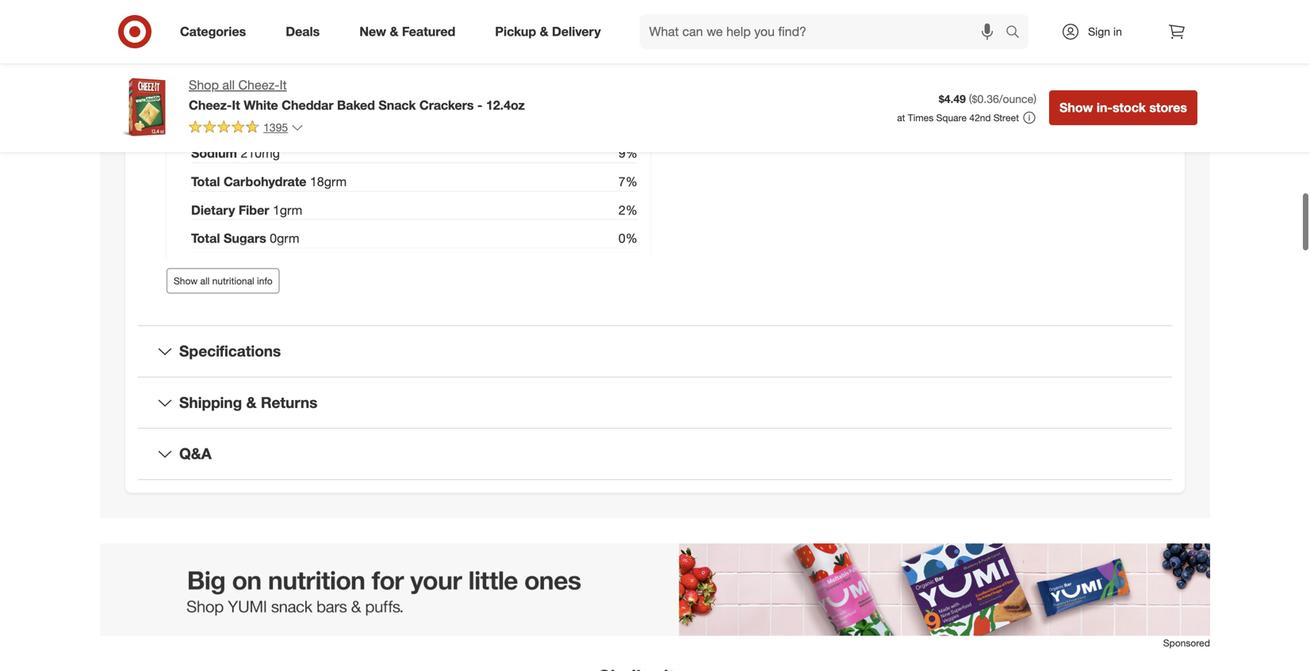Task type: vqa. For each thing, say whether or not it's contained in the screenshot.


Task type: locate. For each thing, give the bounding box(es) containing it.
0% for total sugars 0 grm
[[619, 231, 638, 246]]

show left nutritional on the left top of the page
[[174, 275, 198, 287]]

1 vertical spatial show
[[174, 275, 198, 287]]

times
[[908, 112, 934, 124]]

trans
[[191, 32, 224, 47]]

cholesterol 0 mg
[[191, 117, 289, 133]]

3 0% from the top
[[619, 231, 638, 246]]

grm for total carbohydrate 18 grm
[[324, 174, 347, 190]]

$4.49 ( $0.36 /ounce )
[[939, 92, 1037, 106]]

cheez-
[[238, 77, 280, 93], [189, 97, 232, 113]]

& for featured
[[390, 24, 398, 39]]

total up dietary
[[191, 174, 220, 190]]

fat
[[227, 32, 246, 47], [293, 60, 312, 76], [302, 89, 320, 104]]

2 0% from the top
[[619, 60, 638, 76]]

1 vertical spatial all
[[200, 275, 210, 287]]

$0.36
[[972, 92, 999, 106]]

1 horizontal spatial show
[[1060, 100, 1093, 115]]

& right pickup
[[540, 24, 549, 39]]

deals link
[[272, 14, 340, 49]]

show
[[1060, 100, 1093, 115], [174, 275, 198, 287]]

grm down total carbohydrate 18 grm
[[280, 202, 302, 218]]

carbohydrate
[[224, 174, 307, 190]]

1 total from the top
[[191, 174, 220, 190]]

2%
[[619, 202, 638, 218]]

1 0% from the top
[[619, 32, 638, 47]]

pickup
[[495, 24, 536, 39]]

0
[[264, 117, 271, 133], [270, 231, 277, 246]]

stores
[[1150, 100, 1187, 115]]

cheez- up white
[[238, 77, 280, 93]]

shop
[[189, 77, 219, 93]]

1 horizontal spatial cheez-
[[238, 77, 280, 93]]

1 vertical spatial cheez-
[[189, 97, 232, 113]]

cholesterol
[[191, 117, 261, 133]]

all for shop
[[222, 77, 235, 93]]

sugars
[[224, 231, 266, 246]]

polyunsaturated
[[191, 60, 290, 76]]

show left in-
[[1060, 100, 1093, 115]]

sign
[[1088, 25, 1110, 38]]

fat for trans
[[227, 32, 246, 47]]

show inside button
[[1060, 100, 1093, 115]]

image of cheez-it white cheddar baked snack crackers - 12.4oz image
[[113, 76, 176, 140]]

total for total sugars
[[191, 231, 220, 246]]

q&a
[[179, 445, 212, 463]]

0 horizontal spatial show
[[174, 275, 198, 287]]

search button
[[999, 14, 1037, 52]]

at
[[897, 112, 905, 124]]

& left returns
[[246, 394, 257, 412]]

total
[[191, 174, 220, 190], [191, 231, 220, 246]]

mg for cholesterol 0 mg
[[271, 117, 289, 133]]

0 vertical spatial cheez-
[[238, 77, 280, 93]]

mg down white
[[271, 117, 289, 133]]

0 vertical spatial 0%
[[619, 32, 638, 47]]

stock
[[1113, 100, 1146, 115]]

0 vertical spatial show
[[1060, 100, 1093, 115]]

0 vertical spatial all
[[222, 77, 235, 93]]

all inside 'shop all cheez-it cheez-it white cheddar baked snack crackers - 12.4oz'
[[222, 77, 235, 93]]

fat left "3.5"
[[293, 60, 312, 76]]

& inside dropdown button
[[246, 394, 257, 412]]

all left nutritional on the left top of the page
[[200, 275, 210, 287]]

0 vertical spatial total
[[191, 174, 220, 190]]

&
[[390, 24, 398, 39], [540, 24, 549, 39], [736, 46, 745, 61], [246, 394, 257, 412]]

2 total from the top
[[191, 231, 220, 246]]

2 vertical spatial 0%
[[619, 231, 638, 246]]

1395
[[263, 120, 288, 134]]

grm down 1 at left top
[[277, 231, 299, 246]]

all inside show all nutritional info button
[[200, 275, 210, 287]]

0%
[[619, 32, 638, 47], [619, 60, 638, 76], [619, 231, 638, 246]]

show all nutritional info
[[174, 275, 273, 287]]

2 vertical spatial fat
[[302, 89, 320, 104]]

& right new
[[390, 24, 398, 39]]

mg
[[271, 117, 289, 133], [262, 146, 280, 161]]

0 vertical spatial mg
[[271, 117, 289, 133]]

shipping & returns
[[179, 394, 318, 412]]

& right the allergens
[[736, 46, 745, 61]]

at times square 42nd street
[[897, 112, 1019, 124]]

total down dietary
[[191, 231, 220, 246]]

2
[[324, 89, 331, 104]]

featured
[[402, 24, 455, 39]]

12.4oz
[[486, 97, 525, 113]]

sodium
[[191, 146, 237, 161]]

fat left 2
[[302, 89, 320, 104]]

1
[[273, 202, 280, 218]]

fat up polyunsaturated
[[227, 32, 246, 47]]

1 vertical spatial total
[[191, 231, 220, 246]]

1 vertical spatial it
[[232, 97, 240, 113]]

grm for dietary fiber 1 grm
[[280, 202, 302, 218]]

grm right the carbohydrate
[[324, 174, 347, 190]]

)
[[1034, 92, 1037, 106]]

& inside 'link'
[[540, 24, 549, 39]]

shipping & returns button
[[138, 378, 1172, 428]]

delivery
[[552, 24, 601, 39]]

in
[[1113, 25, 1122, 38]]

1 horizontal spatial all
[[222, 77, 235, 93]]

grm up 'shop all cheez-it cheez-it white cheddar baked snack crackers - 12.4oz'
[[333, 60, 356, 76]]

0 right sugars on the top left of the page
[[270, 231, 277, 246]]

(
[[969, 92, 972, 106]]

0 down white
[[264, 117, 271, 133]]

it
[[280, 77, 287, 93], [232, 97, 240, 113]]

all
[[222, 77, 235, 93], [200, 275, 210, 287]]

0 vertical spatial 0
[[264, 117, 271, 133]]

all down polyunsaturated
[[222, 77, 235, 93]]

0 horizontal spatial all
[[200, 275, 210, 287]]

baked
[[337, 97, 375, 113]]

1 vertical spatial 0
[[270, 231, 277, 246]]

all for show
[[200, 275, 210, 287]]

mg down 1395
[[262, 146, 280, 161]]

grm down "3.5"
[[331, 89, 354, 104]]

categories
[[180, 24, 246, 39]]

1 vertical spatial 0%
[[619, 60, 638, 76]]

0 horizontal spatial it
[[232, 97, 240, 113]]

it down polyunsaturated fat 3.5 grm at the top
[[280, 77, 287, 93]]

1395 link
[[189, 120, 304, 138]]

& for returns
[[246, 394, 257, 412]]

cheez- down shop
[[189, 97, 232, 113]]

0 vertical spatial fat
[[227, 32, 246, 47]]

show inside button
[[174, 275, 198, 287]]

it up "cholesterol 0 mg"
[[232, 97, 240, 113]]

pickup & delivery
[[495, 24, 601, 39]]

0 horizontal spatial cheez-
[[189, 97, 232, 113]]

q&a button
[[138, 429, 1172, 480]]

1 vertical spatial mg
[[262, 146, 280, 161]]

1 vertical spatial fat
[[293, 60, 312, 76]]

1 horizontal spatial it
[[280, 77, 287, 93]]

grm
[[333, 60, 356, 76], [331, 89, 354, 104], [324, 174, 347, 190], [280, 202, 302, 218], [277, 231, 299, 246]]

/ounce
[[999, 92, 1034, 106]]

polyunsaturated fat 3.5 grm
[[191, 60, 356, 76]]



Task type: describe. For each thing, give the bounding box(es) containing it.
sodium 210 mg
[[191, 146, 280, 161]]

total for total carbohydrate
[[191, 174, 220, 190]]

cheddar
[[282, 97, 334, 113]]

total sugars 0 grm
[[191, 231, 299, 246]]

deals
[[286, 24, 320, 39]]

total carbohydrate 18 grm
[[191, 174, 347, 190]]

warnings:
[[748, 46, 808, 61]]

specifications
[[179, 342, 281, 361]]

in-
[[1097, 100, 1113, 115]]

8%
[[619, 3, 638, 19]]

grm for polyunsaturated fat 3.5 grm
[[333, 60, 356, 76]]

sign in
[[1088, 25, 1122, 38]]

street
[[994, 112, 1019, 124]]

white
[[244, 97, 278, 113]]

fat for polyunsaturated
[[293, 60, 312, 76]]

dietary fiber 1 grm
[[191, 202, 302, 218]]

& for delivery
[[540, 24, 549, 39]]

sponsored region
[[100, 544, 1210, 672]]

$4.49
[[939, 92, 966, 106]]

sponsored
[[1163, 638, 1210, 650]]

square
[[936, 112, 967, 124]]

show for show in-stock stores
[[1060, 100, 1093, 115]]

new
[[359, 24, 386, 39]]

categories link
[[167, 14, 266, 49]]

allergens
[[676, 46, 732, 61]]

specifications button
[[138, 327, 1172, 377]]

search
[[999, 25, 1037, 41]]

shipping
[[179, 394, 242, 412]]

fat for monounsaturated
[[302, 89, 320, 104]]

mg for sodium 210 mg
[[262, 146, 280, 161]]

3.5
[[315, 60, 333, 76]]

new & featured link
[[346, 14, 475, 49]]

trans fat
[[191, 32, 246, 47]]

shop all cheez-it cheez-it white cheddar baked snack crackers - 12.4oz
[[189, 77, 525, 113]]

monounsaturated fat 2 grm
[[191, 89, 354, 104]]

pickup & delivery link
[[482, 14, 621, 49]]

advertisement element
[[100, 544, 1210, 637]]

snack
[[379, 97, 416, 113]]

dietary
[[191, 202, 235, 218]]

info
[[257, 275, 273, 287]]

grm for total sugars 0 grm
[[277, 231, 299, 246]]

sign in link
[[1048, 14, 1147, 49]]

show all nutritional info button
[[167, 269, 280, 294]]

monounsaturated
[[191, 89, 298, 104]]

7%
[[619, 174, 638, 190]]

What can we help you find? suggestions appear below search field
[[640, 14, 1010, 49]]

& for warnings:
[[736, 46, 745, 61]]

42nd
[[969, 112, 991, 124]]

-
[[477, 97, 483, 113]]

9%
[[619, 146, 638, 161]]

show in-stock stores
[[1060, 100, 1187, 115]]

grm for monounsaturated fat 2 grm
[[331, 89, 354, 104]]

show for show all nutritional info
[[174, 275, 198, 287]]

fiber
[[239, 202, 269, 218]]

nutritional
[[212, 275, 254, 287]]

allergens & warnings:
[[676, 46, 808, 61]]

returns
[[261, 394, 318, 412]]

0 vertical spatial it
[[280, 77, 287, 93]]

crackers
[[419, 97, 474, 113]]

18
[[310, 174, 324, 190]]

0% for polyunsaturated fat 3.5 grm
[[619, 60, 638, 76]]

210
[[241, 146, 262, 161]]

show in-stock stores button
[[1049, 90, 1198, 125]]

new & featured
[[359, 24, 455, 39]]



